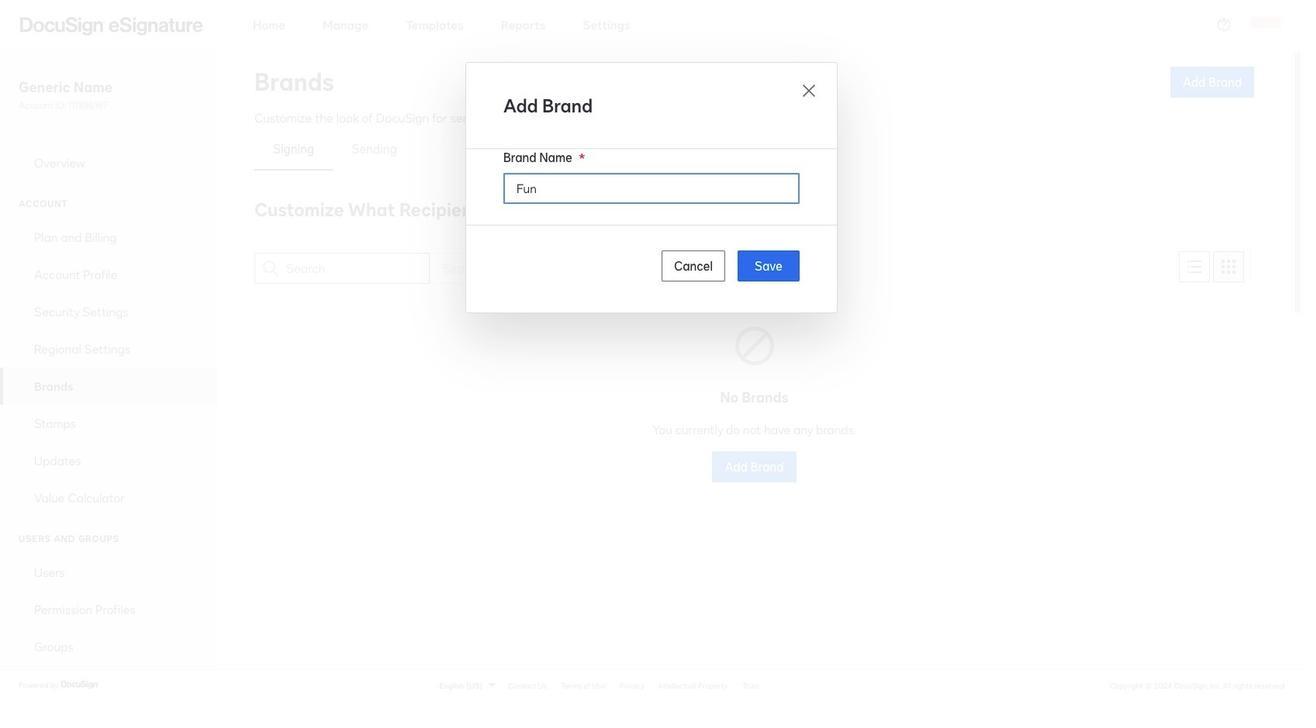 Task type: describe. For each thing, give the bounding box(es) containing it.
docusign image
[[61, 679, 99, 691]]

docusign admin image
[[20, 17, 203, 35]]

your uploaded profile image image
[[1250, 9, 1282, 40]]

account element
[[0, 219, 217, 517]]



Task type: vqa. For each thing, say whether or not it's contained in the screenshot.
tab list
yes



Task type: locate. For each thing, give the bounding box(es) containing it.
users and groups element
[[0, 554, 217, 666]]

tab panel
[[254, 195, 1254, 655]]

Search text field
[[286, 254, 429, 283]]

None text field
[[504, 174, 799, 203]]

tab list
[[254, 127, 1254, 171]]



